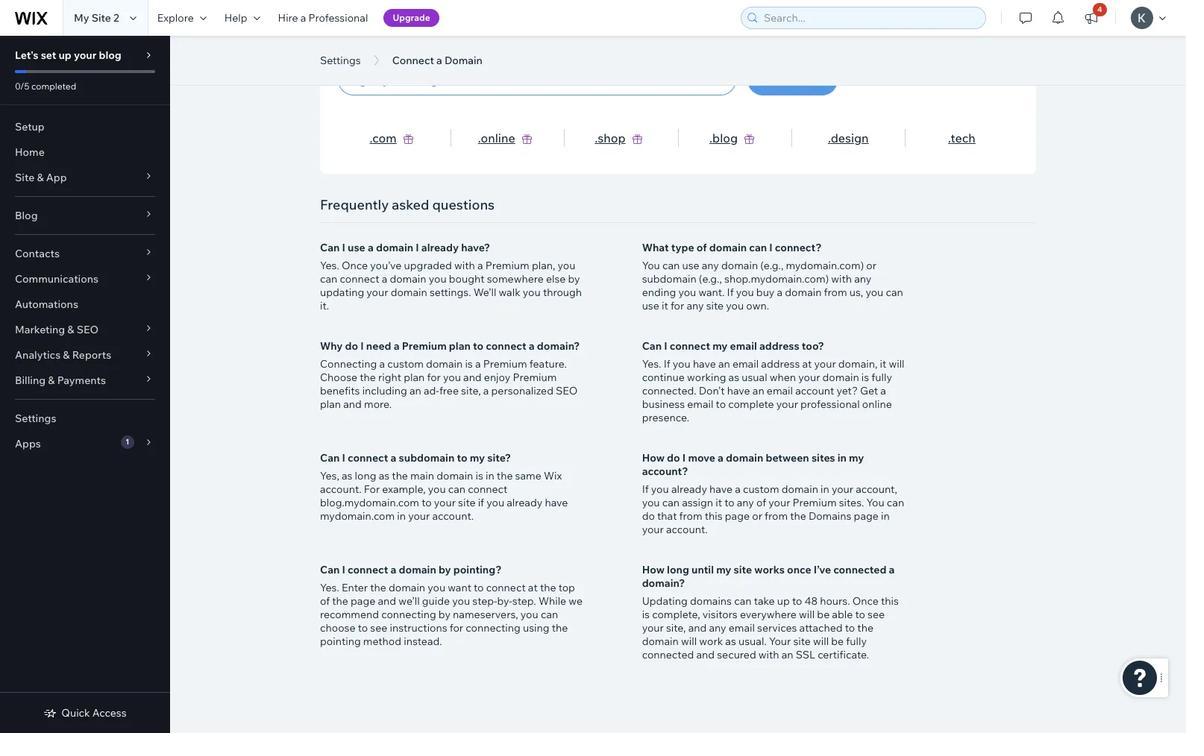 Task type: locate. For each thing, give the bounding box(es) containing it.
yes. inside can i use a domain i already have? yes. once you've upgraded with a premium plan, you can connect a domain you bought somewhere else by updating your domain settings. we'll walk you through it.
[[320, 259, 340, 272]]

fully down able
[[847, 635, 867, 649]]

you
[[642, 259, 660, 272], [867, 496, 885, 510]]

see right able
[[868, 608, 885, 622]]

of inside the can i connect a domain by pointing? yes. enter the domain you want to connect at the top of the page and we'll guide you step-by-step. while we recommend connecting by nameservers, you can choose to see instructions for connecting using the pointing method instead.
[[320, 595, 330, 608]]

your down updating
[[642, 622, 664, 635]]

1 vertical spatial online
[[863, 398, 893, 411]]

once
[[342, 259, 368, 272], [853, 595, 879, 608]]

be down able
[[832, 635, 844, 649]]

of right type
[[697, 241, 707, 255]]

1 horizontal spatial blog
[[713, 131, 738, 146]]

0 horizontal spatial settings
[[15, 412, 56, 426]]

a inside can i connect my email address too? yes. if you have an email address at your domain, it will continue working as usual when your domain is fully connected. don't have an email account yet? get a business email to complete your professional online presence.
[[881, 384, 887, 398]]

can left if
[[448, 483, 466, 496]]

enjoy
[[484, 371, 511, 384]]

with inside how long until my site works once i've connected a domain? updating domains can take up to 48 hours. once this is complete, visitors everywhere will be able to see your site, and any email services attached to the domain will work as usual. your site will be fully connected and secured with an ssl certificate.
[[759, 649, 780, 662]]

while
[[539, 595, 567, 608]]

. for design
[[829, 131, 831, 146]]

2 . from the left
[[478, 131, 481, 146]]

do for how
[[667, 452, 681, 465]]

1 horizontal spatial already
[[507, 496, 543, 510]]

from left us,
[[825, 286, 848, 299]]

domain up professional
[[823, 371, 860, 384]]

1 vertical spatial how
[[642, 564, 665, 577]]

site, down updating
[[667, 622, 686, 635]]

subdomain inside can i connect a subdomain to my site? yes, as long as the main domain is in the same wix account. for example, you can connect blog.mydomain.com to your site if you already have mydomain.com in your account.
[[399, 452, 455, 465]]

and left secured at the right bottom
[[697, 649, 715, 662]]

4
[[1098, 4, 1103, 14]]

can inside can i connect a subdomain to my site? yes, as long as the main domain is in the same wix account. for example, you can connect blog.mydomain.com to your site if you already have mydomain.com in your account.
[[320, 452, 340, 465]]

more.
[[364, 398, 392, 411]]

0 horizontal spatial do
[[345, 340, 358, 353]]

domain inside why do i need a premium plan to connect a domain? connecting a custom domain is a premium feature. choose the right plan for you and enjoy premium benefits including an ad-free site, a personalized seo plan and more.
[[426, 358, 463, 371]]

1 vertical spatial of
[[757, 496, 767, 510]]

0 vertical spatial once
[[342, 259, 368, 272]]

site inside what type of domain can i connect? you can use any domain (e.g., mydomain.com) or subdomain (e.g., shop.mydomain.com) with any ending you want. if you buy a domain from us, you can use it for any site you own.
[[707, 299, 724, 313]]

domain
[[376, 241, 414, 255], [710, 241, 747, 255], [722, 259, 759, 272], [390, 272, 427, 286], [391, 286, 428, 299], [786, 286, 822, 299], [426, 358, 463, 371], [823, 371, 860, 384], [726, 452, 764, 465], [437, 470, 474, 483], [782, 483, 819, 496], [399, 564, 437, 577], [389, 582, 426, 595], [642, 635, 679, 649]]

i inside the can i connect a domain by pointing? yes. enter the domain you want to connect at the top of the page and we'll guide you step-by-step. while we recommend connecting by nameservers, you can choose to see instructions for connecting using the pointing method instead.
[[342, 564, 346, 577]]

1 vertical spatial once
[[853, 595, 879, 608]]

to left 48
[[793, 595, 803, 608]]

as left usual
[[729, 371, 740, 384]]

up inside sidebar element
[[59, 49, 72, 62]]

site inside can i connect a subdomain to my site? yes, as long as the main domain is in the same wix account. for example, you can connect blog.mydomain.com to your site if you already have mydomain.com in your account.
[[458, 496, 476, 510]]

can up the it. in the top of the page
[[320, 272, 338, 286]]

once right hours.
[[853, 595, 879, 608]]

subdomain
[[642, 272, 697, 286], [399, 452, 455, 465]]

use inside can i use a domain i already have? yes. once you've upgraded with a premium plan, you can connect a domain you bought somewhere else by updating your domain settings. we'll walk you through it.
[[348, 241, 366, 255]]

1 horizontal spatial connected
[[834, 564, 887, 577]]

. com
[[370, 131, 397, 146]]

let's inside button
[[770, 72, 797, 87]]

by up the want on the bottom of page
[[439, 564, 451, 577]]

buy
[[757, 286, 775, 299]]

connected.
[[642, 384, 697, 398]]

premium up walk
[[486, 259, 530, 272]]

and left the 'we'll'
[[378, 595, 396, 608]]

already down same
[[507, 496, 543, 510]]

of inside what type of domain can i connect? you can use any domain (e.g., mydomain.com) or subdomain (e.g., shop.mydomain.com) with any ending you want. if you buy a domain from us, you can use it for any site you own.
[[697, 241, 707, 255]]

already inside how do i move a domain between sites in my account? if you already have a custom domain in your account, you can assign it to any of your premium sites. you can do that from this page or from the domains page in your account.
[[672, 483, 708, 496]]

0/5 completed
[[15, 81, 76, 92]]

1 horizontal spatial settings
[[320, 54, 361, 67]]

0 vertical spatial how
[[642, 452, 665, 465]]

own.
[[747, 299, 770, 313]]

can for can i connect my email address too? yes. if you have an email address at your domain, it will continue working as usual when your domain is fully connected. don't have an email account yet? get a business email to complete your professional online presence.
[[642, 340, 662, 353]]

yet?
[[837, 384, 858, 398]]

step-
[[473, 595, 498, 608]]

custom inside why do i need a premium plan to connect a domain? connecting a custom domain is a premium feature. choose the right plan for you and enjoy premium benefits including an ad-free site, a personalized seo plan and more.
[[388, 358, 424, 371]]

fully inside how long until my site works once i've connected a domain? updating domains can take up to 48 hours. once this is complete, visitors everywhere will be able to see your site, and any email services attached to the domain will work as usual. your site will be fully connected and secured with an ssl certificate.
[[847, 635, 867, 649]]

do
[[345, 340, 358, 353], [667, 452, 681, 465], [642, 510, 655, 523]]

premium up ad-
[[402, 340, 447, 353]]

2 horizontal spatial if
[[728, 286, 734, 299]]

this right that on the right of page
[[705, 510, 723, 523]]

2 vertical spatial plan
[[320, 398, 341, 411]]

1 horizontal spatial do
[[642, 510, 655, 523]]

2 horizontal spatial do
[[667, 452, 681, 465]]

or right mydomain.com)
[[867, 259, 877, 272]]

0 vertical spatial site,
[[461, 384, 481, 398]]

blog inside sidebar element
[[99, 49, 122, 62]]

2 horizontal spatial it
[[880, 358, 887, 371]]

upgrade button
[[384, 9, 439, 27]]

be
[[818, 608, 830, 622], [832, 635, 844, 649]]

see
[[868, 608, 885, 622], [370, 622, 388, 635]]

&
[[37, 171, 44, 184], [67, 323, 74, 337], [63, 349, 70, 362], [48, 374, 55, 387]]

0 vertical spatial use
[[348, 241, 366, 255]]

your down you've
[[367, 286, 389, 299]]

with down have?
[[455, 259, 475, 272]]

1 vertical spatial if
[[664, 358, 671, 371]]

upgrade
[[393, 12, 430, 23]]

by down the want on the bottom of page
[[439, 608, 451, 622]]

let's go
[[770, 72, 816, 87]]

can
[[750, 241, 768, 255], [663, 259, 680, 272], [320, 272, 338, 286], [886, 286, 904, 299], [448, 483, 466, 496], [663, 496, 680, 510], [887, 496, 905, 510], [735, 595, 752, 608], [541, 608, 559, 622]]

the left domains
[[791, 510, 807, 523]]

2 vertical spatial if
[[642, 483, 649, 496]]

with
[[455, 259, 475, 272], [832, 272, 853, 286], [759, 649, 780, 662]]

i
[[342, 241, 346, 255], [416, 241, 419, 255], [770, 241, 773, 255], [361, 340, 364, 353], [665, 340, 668, 353], [342, 452, 346, 465], [683, 452, 686, 465], [342, 564, 346, 577]]

seo down feature.
[[556, 384, 578, 398]]

online inside can i connect my email address too? yes. if you have an email address at your domain, it will continue working as usual when your domain is fully connected. don't have an email account yet? get a business email to complete your professional online presence.
[[863, 398, 893, 411]]

4 . from the left
[[710, 131, 713, 146]]

same
[[516, 470, 542, 483]]

0 horizontal spatial use
[[348, 241, 366, 255]]

your right set
[[74, 49, 97, 62]]

.
[[370, 131, 373, 146], [478, 131, 481, 146], [595, 131, 598, 146], [710, 131, 713, 146], [829, 131, 831, 146], [949, 131, 951, 146]]

1 horizontal spatial let's
[[770, 72, 797, 87]]

sidebar element
[[0, 36, 170, 734]]

yes. inside can i connect my email address too? yes. if you have an email address at your domain, it will continue working as usual when your domain is fully connected. don't have an email account yet? get a business email to complete your professional online presence.
[[642, 358, 662, 371]]

2 horizontal spatial page
[[854, 510, 879, 523]]

how
[[642, 452, 665, 465], [642, 564, 665, 577]]

domains
[[809, 510, 852, 523]]

6 . from the left
[[949, 131, 951, 146]]

domain? for why do i need a premium plan to connect a domain?
[[537, 340, 580, 353]]

can for can i connect a subdomain to my site? yes, as long as the main domain is in the same wix account. for example, you can connect blog.mydomain.com to your site if you already have mydomain.com in your account.
[[320, 452, 340, 465]]

for down guide
[[450, 622, 464, 635]]

custom down need
[[388, 358, 424, 371]]

1 vertical spatial you
[[867, 496, 885, 510]]

subdomain down type
[[642, 272, 697, 286]]

0 horizontal spatial be
[[818, 608, 830, 622]]

1 vertical spatial site
[[15, 171, 35, 184]]

0 horizontal spatial fully
[[847, 635, 867, 649]]

0 horizontal spatial long
[[355, 470, 377, 483]]

to right assign
[[725, 496, 735, 510]]

. blog
[[710, 131, 738, 146]]

it inside can i connect my email address too? yes. if you have an email address at your domain, it will continue working as usual when your domain is fully connected. don't have an email account yet? get a business email to complete your professional online presence.
[[880, 358, 887, 371]]

reports
[[72, 349, 111, 362]]

1 vertical spatial plan
[[404, 371, 425, 384]]

we
[[569, 595, 583, 608]]

1 vertical spatial for
[[427, 371, 441, 384]]

marketing
[[15, 323, 65, 337]]

get
[[861, 384, 879, 398]]

can i use a domain i already have? yes. once you've upgraded with a premium plan, you can connect a domain you bought somewhere else by updating your domain settings. we'll walk you through it.
[[320, 241, 582, 313]]

account. down assign
[[667, 523, 708, 537]]

can up updating
[[320, 241, 340, 255]]

main
[[411, 470, 434, 483]]

choose
[[320, 622, 356, 635]]

from
[[825, 286, 848, 299], [680, 510, 703, 523], [765, 510, 788, 523]]

a right the hire on the left of page
[[301, 11, 306, 25]]

1 horizontal spatial domain?
[[642, 577, 685, 590]]

1 horizontal spatial see
[[868, 608, 885, 622]]

2 horizontal spatial for
[[671, 299, 685, 313]]

as inside can i connect my email address too? yes. if you have an email address at your domain, it will continue working as usual when your domain is fully connected. don't have an email account yet? get a business email to complete your professional online presence.
[[729, 371, 740, 384]]

plan down choose
[[320, 398, 341, 411]]

. for com
[[370, 131, 373, 146]]

domain? inside how long until my site works once i've connected a domain? updating domains can take up to 48 hours. once this is complete, visitors everywhere will be able to see your site, and any email services attached to the domain will work as usual. your site will be fully connected and secured with an ssl certificate.
[[642, 577, 685, 590]]

1 horizontal spatial from
[[765, 510, 788, 523]]

1 vertical spatial by
[[439, 564, 451, 577]]

can inside can i use a domain i already have? yes. once you've upgraded with a premium plan, you can connect a domain you bought somewhere else by updating your domain settings. we'll walk you through it.
[[320, 272, 338, 286]]

1 vertical spatial be
[[832, 635, 844, 649]]

for
[[671, 299, 685, 313], [427, 371, 441, 384], [450, 622, 464, 635]]

& inside popup button
[[37, 171, 44, 184]]

0 horizontal spatial this
[[705, 510, 723, 523]]

0 horizontal spatial you
[[642, 259, 660, 272]]

0 vertical spatial blog
[[99, 49, 122, 62]]

can inside how long until my site works once i've connected a domain? updating domains can take up to 48 hours. once this is complete, visitors everywhere will be able to see your site, and any email services attached to the domain will work as usual. your site will be fully connected and secured with an ssl certificate.
[[735, 595, 752, 608]]

up inside how long until my site works once i've connected a domain? updating domains can take up to 48 hours. once this is complete, visitors everywhere will be able to see your site, and any email services attached to the domain will work as usual. your site will be fully connected and secured with an ssl certificate.
[[778, 595, 790, 608]]

2 vertical spatial use
[[642, 299, 660, 313]]

2 vertical spatial yes.
[[320, 582, 340, 595]]

1 how from the top
[[642, 452, 665, 465]]

2
[[114, 11, 119, 25]]

settings link
[[0, 406, 170, 431]]

let's left the go
[[770, 72, 797, 87]]

any inside how long until my site works once i've connected a domain? updating domains can take up to 48 hours. once this is complete, visitors everywhere will be able to see your site, and any email services attached to the domain will work as usual. your site will be fully connected and secured with an ssl certificate.
[[709, 622, 727, 635]]

connect left upgraded
[[340, 272, 380, 286]]

0 horizontal spatial domain?
[[537, 340, 580, 353]]

0 vertical spatial connected
[[834, 564, 887, 577]]

i up blog.mydomain.com
[[342, 452, 346, 465]]

will
[[889, 358, 905, 371], [800, 608, 815, 622], [682, 635, 697, 649], [814, 635, 829, 649]]

how for account?
[[642, 452, 665, 465]]

2 horizontal spatial with
[[832, 272, 853, 286]]

0 horizontal spatial with
[[455, 259, 475, 272]]

ending
[[642, 286, 677, 299]]

your down too?
[[815, 358, 837, 371]]

communications
[[15, 272, 99, 286]]

able
[[833, 608, 853, 622]]

long inside can i connect a subdomain to my site? yes, as long as the main domain is in the same wix account. for example, you can connect blog.mydomain.com to your site if you already have mydomain.com in your account.
[[355, 470, 377, 483]]

your inside sidebar element
[[74, 49, 97, 62]]

0 vertical spatial if
[[728, 286, 734, 299]]

0 horizontal spatial at
[[528, 582, 538, 595]]

1 vertical spatial this
[[882, 595, 899, 608]]

5 . from the left
[[829, 131, 831, 146]]

can for can i connect a domain by pointing? yes. enter the domain you want to connect at the top of the page and we'll guide you step-by-step. while we recommend connecting by nameservers, you can choose to see instructions for connecting using the pointing method instead.
[[320, 564, 340, 577]]

1 vertical spatial seo
[[556, 384, 578, 398]]

if down account?
[[642, 483, 649, 496]]

custom inside how do i move a domain between sites in my account? if you already have a custom domain in your account, you can assign it to any of your premium sites. you can do that from this page or from the domains page in your account.
[[743, 483, 780, 496]]

0 vertical spatial it
[[662, 299, 669, 313]]

a inside the can i connect a domain by pointing? yes. enter the domain you want to connect at the top of the page and we'll guide you step-by-step. while we recommend connecting by nameservers, you can choose to see instructions for connecting using the pointing method instead.
[[391, 564, 397, 577]]

up right take
[[778, 595, 790, 608]]

0 horizontal spatial let's
[[15, 49, 39, 62]]

updating
[[320, 286, 364, 299]]

1 . from the left
[[370, 131, 373, 146]]

a up the example,
[[391, 452, 397, 465]]

. shop
[[595, 131, 626, 146]]

1 horizontal spatial up
[[778, 595, 790, 608]]

if inside can i connect my email address too? yes. if you have an email address at your domain, it will continue working as usual when your domain is fully connected. don't have an email account yet? get a business email to complete your professional online presence.
[[664, 358, 671, 371]]

top
[[559, 582, 575, 595]]

0 horizontal spatial site
[[15, 171, 35, 184]]

(e.g., up buy
[[761, 259, 784, 272]]

hours.
[[821, 595, 851, 608]]

have down move
[[710, 483, 733, 496]]

want.
[[699, 286, 725, 299]]

0 vertical spatial this
[[705, 510, 723, 523]]

us,
[[850, 286, 864, 299]]

0 horizontal spatial connected
[[642, 649, 694, 662]]

site inside popup button
[[15, 171, 35, 184]]

. for shop
[[595, 131, 598, 146]]

you right the sites.
[[867, 496, 885, 510]]

any inside how do i move a domain between sites in my account? if you already have a custom domain in your account, you can assign it to any of your premium sites. you can do that from this page or from the domains page in your account.
[[737, 496, 755, 510]]

1 vertical spatial address
[[762, 358, 800, 371]]

custom down between
[[743, 483, 780, 496]]

how inside how do i move a domain between sites in my account? if you already have a custom domain in your account, you can assign it to any of your premium sites. you can do that from this page or from the domains page in your account.
[[642, 452, 665, 465]]

settings up apps
[[15, 412, 56, 426]]

seo
[[77, 323, 99, 337], [556, 384, 578, 398]]

a inside can i connect a subdomain to my site? yes, as long as the main domain is in the same wix account. for example, you can connect blog.mydomain.com to your site if you already have mydomain.com in your account.
[[391, 452, 397, 465]]

can inside can i connect a subdomain to my site? yes, as long as the main domain is in the same wix account. for example, you can connect blog.mydomain.com to your site if you already have mydomain.com in your account.
[[448, 483, 466, 496]]

how down presence.
[[642, 452, 665, 465]]

domain? inside why do i need a premium plan to connect a domain? connecting a custom domain is a premium feature. choose the right plan for you and enjoy premium benefits including an ad-free site, a personalized seo plan and more.
[[537, 340, 580, 353]]

& inside popup button
[[63, 349, 70, 362]]

complete,
[[653, 608, 701, 622]]

1 horizontal spatial subdomain
[[642, 272, 697, 286]]

1 horizontal spatial be
[[832, 635, 844, 649]]

can inside can i use a domain i already have? yes. once you've upgraded with a premium plan, you can connect a domain you bought somewhere else by updating your domain settings. we'll walk you through it.
[[320, 241, 340, 255]]

an inside how long until my site works once i've connected a domain? updating domains can take up to 48 hours. once this is complete, visitors everywhere will be able to see your site, and any email services attached to the domain will work as usual. your site will be fully connected and secured with an ssl certificate.
[[782, 649, 794, 662]]

settings
[[320, 54, 361, 67], [15, 412, 56, 426]]

1 vertical spatial subdomain
[[399, 452, 455, 465]]

0 vertical spatial or
[[867, 259, 877, 272]]

instead.
[[404, 635, 442, 649]]

from right that on the right of page
[[680, 510, 703, 523]]

app
[[46, 171, 67, 184]]

0 horizontal spatial it
[[662, 299, 669, 313]]

see inside how long until my site works once i've connected a domain? updating domains can take up to 48 hours. once this is complete, visitors everywhere will be able to see your site, and any email services attached to the domain will work as usual. your site will be fully connected and secured with an ssl certificate.
[[868, 608, 885, 622]]

can inside the can i connect a domain by pointing? yes. enter the domain you want to connect at the top of the page and we'll guide you step-by-step. while we recommend connecting by nameservers, you can choose to see instructions for connecting using the pointing method instead.
[[320, 564, 340, 577]]

connecting up instead. on the bottom of page
[[382, 608, 437, 622]]

at left while
[[528, 582, 538, 595]]

& for analytics
[[63, 349, 70, 362]]

automations
[[15, 298, 78, 311]]

email up secured at the right bottom
[[729, 622, 755, 635]]

1 horizontal spatial once
[[853, 595, 879, 608]]

page up choose
[[351, 595, 376, 608]]

already up upgraded
[[422, 241, 459, 255]]

1 horizontal spatial online
[[863, 398, 893, 411]]

yes. for can i connect a domain by pointing? yes. enter the domain you want to connect at the top of the page and we'll guide you step-by-step. while we recommend connecting by nameservers, you can choose to see instructions for connecting using the pointing method instead.
[[320, 582, 340, 595]]

page inside the can i connect a domain by pointing? yes. enter the domain you want to connect at the top of the page and we'll guide you step-by-step. while we recommend connecting by nameservers, you can choose to see instructions for connecting using the pointing method instead.
[[351, 595, 376, 608]]

0 vertical spatial let's
[[15, 49, 39, 62]]

0 horizontal spatial blog
[[99, 49, 122, 62]]

0 horizontal spatial for
[[427, 371, 441, 384]]

site down "home"
[[15, 171, 35, 184]]

billing
[[15, 374, 46, 387]]

connected down complete, at the right bottom of page
[[642, 649, 694, 662]]

. tech
[[949, 131, 976, 146]]

connect up enjoy
[[486, 340, 527, 353]]

0 vertical spatial seo
[[77, 323, 99, 337]]

as inside how long until my site works once i've connected a domain? updating domains can take up to 48 hours. once this is complete, visitors everywhere will be able to see your site, and any email services attached to the domain will work as usual. your site will be fully connected and secured with an ssl certificate.
[[726, 635, 737, 649]]

the right able
[[858, 622, 874, 635]]

see left instructions
[[370, 622, 388, 635]]

step.
[[513, 595, 537, 608]]

marketing & seo button
[[0, 317, 170, 343]]

by-
[[498, 595, 513, 608]]

everywhere
[[740, 608, 797, 622]]

a right move
[[718, 452, 724, 465]]

premium left the sites.
[[793, 496, 837, 510]]

do left that on the right of page
[[642, 510, 655, 523]]

working
[[687, 371, 727, 384]]

0 vertical spatial at
[[803, 358, 812, 371]]

0 horizontal spatial if
[[642, 483, 649, 496]]

2 horizontal spatial account.
[[667, 523, 708, 537]]

of down between
[[757, 496, 767, 510]]

1 vertical spatial domain?
[[642, 577, 685, 590]]

2 how from the top
[[642, 564, 665, 577]]

it inside what type of domain can i connect? you can use any domain (e.g., mydomain.com) or subdomain (e.g., shop.mydomain.com) with any ending you want. if you buy a domain from us, you can use it for any site you own.
[[662, 299, 669, 313]]

0 horizontal spatial site,
[[461, 384, 481, 398]]

how inside how long until my site works once i've connected a domain? updating domains can take up to 48 hours. once this is complete, visitors everywhere will be able to see your site, and any email services attached to the domain will work as usual. your site will be fully connected and secured with an ssl certificate.
[[642, 564, 665, 577]]

you down what
[[642, 259, 660, 272]]

have?
[[461, 241, 490, 255]]

at inside can i connect my email address too? yes. if you have an email address at your domain, it will continue working as usual when your domain is fully connected. don't have an email account yet? get a business email to complete your professional online presence.
[[803, 358, 812, 371]]

choose
[[320, 371, 358, 384]]

site,
[[461, 384, 481, 398], [667, 622, 686, 635]]

certificate.
[[818, 649, 870, 662]]

0 horizontal spatial see
[[370, 622, 388, 635]]

0 horizontal spatial of
[[320, 595, 330, 608]]

0 horizontal spatial already
[[422, 241, 459, 255]]

complete
[[729, 398, 775, 411]]

0 horizontal spatial subdomain
[[399, 452, 455, 465]]

1 vertical spatial custom
[[743, 483, 780, 496]]

1 vertical spatial or
[[753, 510, 763, 523]]

. for tech
[[949, 131, 951, 146]]

0 horizontal spatial custom
[[388, 358, 424, 371]]

1 horizontal spatial with
[[759, 649, 780, 662]]

at inside the can i connect a domain by pointing? yes. enter the domain you want to connect at the top of the page and we'll guide you step-by-step. while we recommend connecting by nameservers, you can choose to see instructions for connecting using the pointing method instead.
[[528, 582, 538, 595]]

i up continue
[[665, 340, 668, 353]]

is inside why do i need a premium plan to connect a domain? connecting a custom domain is a premium feature. choose the right plan for you and enjoy premium benefits including an ad-free site, a personalized seo plan and more.
[[465, 358, 473, 371]]

1 horizontal spatial this
[[882, 595, 899, 608]]

yes. inside the can i connect a domain by pointing? yes. enter the domain you want to connect at the top of the page and we'll guide you step-by-step. while we recommend connecting by nameservers, you can choose to see instructions for connecting using the pointing method instead.
[[320, 582, 340, 595]]

blog
[[99, 49, 122, 62], [713, 131, 738, 146]]

my right sites
[[850, 452, 865, 465]]

& right billing
[[48, 374, 55, 387]]

have down 'wix'
[[545, 496, 568, 510]]

a inside button
[[437, 54, 442, 67]]

by
[[569, 272, 581, 286], [439, 564, 451, 577], [439, 608, 451, 622]]

1 horizontal spatial site
[[92, 11, 111, 25]]

at
[[803, 358, 812, 371], [528, 582, 538, 595]]

your inside how long until my site works once i've connected a domain? updating domains can take up to 48 hours. once this is complete, visitors everywhere will be able to see your site, and any email services attached to the domain will work as usual. your site will be fully connected and secured with an ssl certificate.
[[642, 622, 664, 635]]

it left want.
[[662, 299, 669, 313]]

1 vertical spatial yes.
[[642, 358, 662, 371]]

0 horizontal spatial once
[[342, 259, 368, 272]]

how long until my site works once i've connected a domain? updating domains can take up to 48 hours. once this is complete, visitors everywhere will be able to see your site, and any email services attached to the domain will work as usual. your site will be fully connected and secured with an ssl certificate.
[[642, 564, 899, 662]]

this inside how long until my site works once i've connected a domain? updating domains can take up to 48 hours. once this is complete, visitors everywhere will be able to see your site, and any email services attached to the domain will work as usual. your site will be fully connected and secured with an ssl certificate.
[[882, 595, 899, 608]]

site & app button
[[0, 165, 170, 190]]

my inside how do i move a domain between sites in my account? if you already have a custom domain in your account, you can assign it to any of your premium sites. you can do that from this page or from the domains page in your account.
[[850, 452, 865, 465]]

0 vertical spatial subdomain
[[642, 272, 697, 286]]

that
[[658, 510, 677, 523]]

the left right
[[360, 371, 376, 384]]

help button
[[216, 0, 269, 36]]

0 vertical spatial domain?
[[537, 340, 580, 353]]

3 . from the left
[[595, 131, 598, 146]]

to
[[473, 340, 484, 353], [716, 398, 726, 411], [457, 452, 468, 465], [422, 496, 432, 510], [725, 496, 735, 510], [474, 582, 484, 595], [793, 595, 803, 608], [856, 608, 866, 622], [358, 622, 368, 635], [846, 622, 856, 635]]

domain up the 'we'll'
[[399, 564, 437, 577]]

an left ad-
[[410, 384, 422, 398]]

0 horizontal spatial seo
[[77, 323, 99, 337]]

this right able
[[882, 595, 899, 608]]

i left need
[[361, 340, 364, 353]]

as right work
[[726, 635, 737, 649]]

1 horizontal spatial you
[[867, 496, 885, 510]]

domains
[[690, 595, 732, 608]]

plan up free
[[449, 340, 471, 353]]



Task type: describe. For each thing, give the bounding box(es) containing it.
don't
[[699, 384, 725, 398]]

0 horizontal spatial from
[[680, 510, 703, 523]]

connect up the enter
[[348, 564, 388, 577]]

contacts button
[[0, 241, 170, 266]]

domain down upgraded
[[391, 286, 428, 299]]

setup link
[[0, 114, 170, 140]]

to inside why do i need a premium plan to connect a domain? connecting a custom domain is a premium feature. choose the right plan for you and enjoy premium benefits including an ad-free site, a personalized seo plan and more.
[[473, 340, 484, 353]]

quick
[[61, 707, 90, 720]]

in right sites
[[838, 452, 847, 465]]

my inside can i connect a subdomain to my site? yes, as long as the main domain is in the same wix account. for example, you can connect blog.mydomain.com to your site if you already have mydomain.com in your account.
[[470, 452, 485, 465]]

home link
[[0, 140, 170, 165]]

email left account
[[767, 384, 794, 398]]

seo inside why do i need a premium plan to connect a domain? connecting a custom domain is a premium feature. choose the right plan for you and enjoy premium benefits including an ad-free site, a personalized seo plan and more.
[[556, 384, 578, 398]]

& for billing
[[48, 374, 55, 387]]

will inside can i connect my email address too? yes. if you have an email address at your domain, it will continue working as usual when your domain is fully connected. don't have an email account yet? get a business email to complete your professional online presence.
[[889, 358, 905, 371]]

contacts
[[15, 247, 60, 261]]

set
[[41, 49, 56, 62]]

the right using
[[552, 622, 568, 635]]

you inside can i connect my email address too? yes. if you have an email address at your domain, it will continue working as usual when your domain is fully connected. don't have an email account yet? get a business email to complete your professional online presence.
[[673, 358, 691, 371]]

i inside what type of domain can i connect? you can use any domain (e.g., mydomain.com) or subdomain (e.g., shop.mydomain.com) with any ending you want. if you buy a domain from us, you can use it for any site you own.
[[770, 241, 773, 255]]

professional
[[801, 398, 860, 411]]

0 vertical spatial plan
[[449, 340, 471, 353]]

you inside how do i move a domain between sites in my account? if you already have a custom domain in your account, you can assign it to any of your premium sites. you can do that from this page or from the domains page in your account.
[[867, 496, 885, 510]]

connect inside can i connect my email address too? yes. if you have an email address at your domain, it will continue working as usual when your domain is fully connected. don't have an email account yet? get a business email to complete your professional online presence.
[[670, 340, 711, 353]]

as up blog.mydomain.com
[[379, 470, 390, 483]]

blog button
[[0, 203, 170, 228]]

assign
[[682, 496, 714, 510]]

to inside can i connect my email address too? yes. if you have an email address at your domain, it will continue working as usual when your domain is fully connected. don't have an email account yet? get a business email to complete your professional online presence.
[[716, 398, 726, 411]]

to right able
[[856, 608, 866, 622]]

a left personalized
[[484, 384, 489, 398]]

communications button
[[0, 266, 170, 292]]

with inside can i use a domain i already have? yes. once you've upgraded with a premium plan, you can connect a domain you bought somewhere else by updating your domain settings. we'll walk you through it.
[[455, 259, 475, 272]]

help
[[224, 11, 248, 25]]

connect
[[392, 54, 434, 67]]

how for domain?
[[642, 564, 665, 577]]

already inside can i use a domain i already have? yes. once you've upgraded with a premium plan, you can connect a domain you bought somewhere else by updating your domain settings. we'll walk you through it.
[[422, 241, 459, 255]]

a right need
[[394, 340, 400, 353]]

long inside how long until my site works once i've connected a domain? updating domains can take up to 48 hours. once this is complete, visitors everywhere will be able to see your site, and any email services attached to the domain will work as usual. your site will be fully connected and secured with an ssl certificate.
[[667, 564, 690, 577]]

connect down pointing?
[[486, 582, 526, 595]]

yes. for can i connect my email address too? yes. if you have an email address at your domain, it will continue working as usual when your domain is fully connected. don't have an email account yet? get a business email to complete your professional online presence.
[[642, 358, 662, 371]]

domain inside how long until my site works once i've connected a domain? updating domains can take up to 48 hours. once this is complete, visitors everywhere will be able to see your site, and any email services attached to the domain will work as usual. your site will be fully connected and secured with an ssl certificate.
[[642, 635, 679, 649]]

0 horizontal spatial (e.g.,
[[699, 272, 723, 286]]

what type of domain can i connect? you can use any domain (e.g., mydomain.com) or subdomain (e.g., shop.mydomain.com) with any ending you want. if you buy a domain from us, you can use it for any site you own.
[[642, 241, 904, 313]]

have inside can i connect a subdomain to my site? yes, as long as the main domain is in the same wix account. for example, you can connect blog.mydomain.com to your site if you already have mydomain.com in your account.
[[545, 496, 568, 510]]

with inside what type of domain can i connect? you can use any domain (e.g., mydomain.com) or subdomain (e.g., shop.mydomain.com) with any ending you want. if you buy a domain from us, you can use it for any site you own.
[[832, 272, 853, 286]]

site left works
[[734, 564, 753, 577]]

we'll
[[474, 286, 497, 299]]

your down when
[[777, 398, 799, 411]]

mydomain.com
[[320, 510, 395, 523]]

your down between
[[769, 496, 791, 510]]

example,
[[382, 483, 426, 496]]

1 vertical spatial connected
[[642, 649, 694, 662]]

domain? for how long until my site works once i've connected a domain?
[[642, 577, 685, 590]]

analytics
[[15, 349, 61, 362]]

domain inside can i connect my email address too? yes. if you have an email address at your domain, it will continue working as usual when your domain is fully connected. don't have an email account yet? get a business email to complete your professional online presence.
[[823, 371, 860, 384]]

or inside what type of domain can i connect? you can use any domain (e.g., mydomain.com) or subdomain (e.g., shop.mydomain.com) with any ending you want. if you buy a domain from us, you can use it for any site you own.
[[867, 259, 877, 272]]

for inside why do i need a premium plan to connect a domain? connecting a custom domain is a premium feature. choose the right plan for you and enjoy premium benefits including an ad-free site, a personalized seo plan and more.
[[427, 371, 441, 384]]

settings inside settings link
[[15, 412, 56, 426]]

through
[[543, 286, 582, 299]]

services
[[758, 622, 798, 635]]

4 button
[[1076, 0, 1109, 36]]

the up choose
[[332, 595, 349, 608]]

0 horizontal spatial account.
[[320, 483, 362, 496]]

can for can i use a domain i already have? yes. once you've upgraded with a premium plan, you can connect a domain you bought somewhere else by updating your domain settings. we'll walk you through it.
[[320, 241, 340, 255]]

an up 'don't'
[[719, 358, 731, 371]]

will left hours.
[[800, 608, 815, 622]]

once inside how long until my site works once i've connected a domain? updating domains can take up to 48 hours. once this is complete, visitors everywhere will be able to see your site, and any email services attached to the domain will work as usual. your site will be fully connected and secured with an ssl certificate.
[[853, 595, 879, 608]]

premium right enjoy
[[513, 371, 557, 384]]

have up 'don't'
[[693, 358, 716, 371]]

why
[[320, 340, 343, 353]]

work
[[700, 635, 724, 649]]

how do i move a domain between sites in my account? if you already have a custom domain in your account, you can assign it to any of your premium sites. you can do that from this page or from the domains page in your account.
[[642, 452, 905, 537]]

too?
[[802, 340, 825, 353]]

already inside can i connect a subdomain to my site? yes, as long as the main domain is in the same wix account. for example, you can connect blog.mydomain.com to your site if you already have mydomain.com in your account.
[[507, 496, 543, 510]]

1 horizontal spatial page
[[725, 510, 750, 523]]

a up you've
[[368, 241, 374, 255]]

a down have?
[[478, 259, 483, 272]]

domain right type
[[710, 241, 747, 255]]

see inside the can i connect a domain by pointing? yes. enter the domain you want to connect at the top of the page and we'll guide you step-by-step. while we recommend connecting by nameservers, you can choose to see instructions for connecting using the pointing method instead.
[[370, 622, 388, 635]]

account
[[796, 384, 835, 398]]

2 vertical spatial do
[[642, 510, 655, 523]]

in down the account,
[[882, 510, 890, 523]]

my
[[74, 11, 89, 25]]

1 horizontal spatial use
[[642, 299, 660, 313]]

can i connect my email address too? yes. if you have an email address at your domain, it will continue working as usual when your domain is fully connected. don't have an email account yet? get a business email to complete your professional online presence.
[[642, 340, 905, 425]]

usual
[[742, 371, 768, 384]]

connect down the site?
[[468, 483, 508, 496]]

to up the certificate.
[[846, 622, 856, 635]]

if inside what type of domain can i connect? you can use any domain (e.g., mydomain.com) or subdomain (e.g., shop.mydomain.com) with any ending you want. if you buy a domain from us, you can use it for any site you own.
[[728, 286, 734, 299]]

com
[[373, 131, 397, 146]]

premium up personalized
[[483, 358, 528, 371]]

can right us,
[[886, 286, 904, 299]]

e.g. mystunningwebsite.com field
[[346, 65, 729, 95]]

connect inside can i use a domain i already have? yes. once you've upgraded with a premium plan, you can connect a domain you bought somewhere else by updating your domain settings. we'll walk you through it.
[[340, 272, 380, 286]]

0 vertical spatial site
[[92, 11, 111, 25]]

go
[[799, 72, 816, 87]]

when
[[770, 371, 797, 384]]

yes,
[[320, 470, 340, 483]]

the inside how do i move a domain between sites in my account? if you already have a custom domain in your account, you can assign it to any of your premium sites. you can do that from this page or from the domains page in your account.
[[791, 510, 807, 523]]

i inside why do i need a premium plan to connect a domain? connecting a custom domain is a premium feature. choose the right plan for you and enjoy premium benefits including an ad-free site, a personalized seo plan and more.
[[361, 340, 364, 353]]

domain up you've
[[376, 241, 414, 255]]

take
[[754, 595, 775, 608]]

will right your
[[814, 635, 829, 649]]

1 horizontal spatial account.
[[433, 510, 474, 523]]

your down the example,
[[408, 510, 430, 523]]

i up upgraded
[[416, 241, 419, 255]]

do for why
[[345, 340, 358, 353]]

hire a professional
[[278, 11, 368, 25]]

the right the enter
[[370, 582, 387, 595]]

connect inside why do i need a premium plan to connect a domain? connecting a custom domain is a premium feature. choose the right plan for you and enjoy premium benefits including an ad-free site, a personalized seo plan and more.
[[486, 340, 527, 353]]

a left enjoy
[[475, 358, 481, 371]]

0 vertical spatial address
[[760, 340, 800, 353]]

to right choose
[[358, 622, 368, 635]]

to down the main
[[422, 496, 432, 510]]

and inside the can i connect a domain by pointing? yes. enter the domain you want to connect at the top of the page and we'll guide you step-by-step. while we recommend connecting by nameservers, you can choose to see instructions for connecting using the pointing method instead.
[[378, 595, 396, 608]]

method
[[363, 635, 402, 649]]

0 horizontal spatial connecting
[[382, 608, 437, 622]]

domain left the settings.
[[390, 272, 427, 286]]

the inside how long until my site works once i've connected a domain? updating domains can take up to 48 hours. once this is complete, visitors everywhere will be able to see your site, and any email services attached to the domain will work as usual. your site will be fully connected and secured with an ssl certificate.
[[858, 622, 874, 635]]

sites
[[812, 452, 836, 465]]

. for online
[[478, 131, 481, 146]]

this inside how do i move a domain between sites in my account? if you already have a custom domain in your account, you can assign it to any of your premium sites. you can do that from this page or from the domains page in your account.
[[705, 510, 723, 523]]

premium inside can i use a domain i already have? yes. once you've upgraded with a premium plan, you can connect a domain you bought somewhere else by updating your domain settings. we'll walk you through it.
[[486, 259, 530, 272]]

can i connect a subdomain to my site? yes, as long as the main domain is in the same wix account. for example, you can connect blog.mydomain.com to your site if you already have mydomain.com in your account.
[[320, 452, 568, 523]]

a inside what type of domain can i connect? you can use any domain (e.g., mydomain.com) or subdomain (e.g., shop.mydomain.com) with any ending you want. if you buy a domain from us, you can use it for any site you own.
[[778, 286, 783, 299]]

email up usual
[[731, 340, 758, 353]]

i inside can i connect my email address too? yes. if you have an email address at your domain, it will continue working as usual when your domain is fully connected. don't have an email account yet? get a business email to complete your professional online presence.
[[665, 340, 668, 353]]

your down the main
[[434, 496, 456, 510]]

frequently asked questions
[[320, 196, 495, 213]]

between
[[766, 452, 810, 465]]

analytics & reports button
[[0, 343, 170, 368]]

design
[[831, 131, 869, 146]]

connect a domain button
[[385, 49, 490, 72]]

seo inside marketing & seo dropdown button
[[77, 323, 99, 337]]

let's for let's set up your blog
[[15, 49, 39, 62]]

it.
[[320, 299, 329, 313]]

email inside how long until my site works once i've connected a domain? updating domains can take up to 48 hours. once this is complete, visitors everywhere will be able to see your site, and any email services attached to the domain will work as usual. your site will be fully connected and secured with an ssl certificate.
[[729, 622, 755, 635]]

have right 'don't'
[[728, 384, 751, 398]]

48
[[805, 595, 818, 608]]

email left when
[[733, 358, 759, 371]]

can down type
[[663, 259, 680, 272]]

2 horizontal spatial use
[[683, 259, 700, 272]]

updating
[[642, 595, 688, 608]]

the inside why do i need a premium plan to connect a domain? connecting a custom domain is a premium feature. choose the right plan for you and enjoy premium benefits including an ad-free site, a personalized seo plan and more.
[[360, 371, 376, 384]]

feature.
[[530, 358, 567, 371]]

you inside why do i need a premium plan to connect a domain? connecting a custom domain is a premium feature. choose the right plan for you and enjoy premium benefits including an ad-free site, a personalized seo plan and more.
[[443, 371, 461, 384]]

0 vertical spatial online
[[481, 131, 516, 146]]

mydomain.com)
[[786, 259, 865, 272]]

i inside how do i move a domain between sites in my account? if you already have a custom domain in your account, you can assign it to any of your premium sites. you can do that from this page or from the domains page in your account.
[[683, 452, 686, 465]]

and down domains
[[689, 622, 707, 635]]

or inside how do i move a domain between sites in my account? if you already have a custom domain in your account, you can assign it to any of your premium sites. you can do that from this page or from the domains page in your account.
[[753, 510, 763, 523]]

for inside the can i connect a domain by pointing? yes. enter the domain you want to connect at the top of the page and we'll guide you step-by-step. while we recommend connecting by nameservers, you can choose to see instructions for connecting using the pointing method instead.
[[450, 622, 464, 635]]

for
[[364, 483, 380, 496]]

once inside can i use a domain i already have? yes. once you've upgraded with a premium plan, you can connect a domain you bought somewhere else by updating your domain settings. we'll walk you through it.
[[342, 259, 368, 272]]

my inside how long until my site works once i've connected a domain? updating domains can take up to 48 hours. once this is complete, visitors everywhere will be able to see your site, and any email services attached to the domain will work as usual. your site will be fully connected and secured with an ssl certificate.
[[717, 564, 732, 577]]

premium inside how do i move a domain between sites in my account? if you already have a custom domain in your account, you can assign it to any of your premium sites. you can do that from this page or from the domains page in your account.
[[793, 496, 837, 510]]

presence.
[[642, 411, 690, 425]]

type
[[672, 241, 695, 255]]

a down need
[[380, 358, 385, 371]]

let's for let's go
[[770, 72, 797, 87]]

works
[[755, 564, 785, 577]]

site right your
[[794, 635, 811, 649]]

you've
[[370, 259, 402, 272]]

can up shop.mydomain.com)
[[750, 241, 768, 255]]

why do i need a premium plan to connect a domain? connecting a custom domain is a premium feature. choose the right plan for you and enjoy premium benefits including an ad-free site, a personalized seo plan and more.
[[320, 340, 580, 411]]

subdomain inside what type of domain can i connect? you can use any domain (e.g., mydomain.com) or subdomain (e.g., shop.mydomain.com) with any ending you want. if you buy a domain from us, you can use it for any site you own.
[[642, 272, 697, 286]]

your right when
[[799, 371, 821, 384]]

have inside how do i move a domain between sites in my account? if you already have a custom domain in your account, you can assign it to any of your premium sites. you can do that from this page or from the domains page in your account.
[[710, 483, 733, 496]]

walk
[[499, 286, 521, 299]]

connect up the for
[[348, 452, 388, 465]]

account. inside how do i move a domain between sites in my account? if you already have a custom domain in your account, you can assign it to any of your premium sites. you can do that from this page or from the domains page in your account.
[[667, 523, 708, 537]]

0/5
[[15, 81, 29, 92]]

for inside what type of domain can i connect? you can use any domain (e.g., mydomain.com) or subdomain (e.g., shop.mydomain.com) with any ending you want. if you buy a domain from us, you can use it for any site you own.
[[671, 299, 685, 313]]

site, inside how long until my site works once i've connected a domain? updating domains can take up to 48 hours. once this is complete, visitors everywhere will be able to see your site, and any email services attached to the domain will work as usual. your site will be fully connected and secured with an ssl certificate.
[[667, 622, 686, 635]]

. design
[[829, 131, 869, 146]]

can left assign
[[663, 496, 680, 510]]

in down the site?
[[486, 470, 495, 483]]

and left enjoy
[[464, 371, 482, 384]]

& for site
[[37, 171, 44, 184]]

by inside can i use a domain i already have? yes. once you've upgraded with a premium plan, you can connect a domain you bought somewhere else by updating your domain settings. we'll walk you through it.
[[569, 272, 581, 286]]

access
[[92, 707, 127, 720]]

right
[[378, 371, 402, 384]]

email down 'working'
[[688, 398, 714, 411]]

benefits
[[320, 384, 360, 398]]

your up domains
[[832, 483, 854, 496]]

& for marketing
[[67, 323, 74, 337]]

my site 2
[[74, 11, 119, 25]]

domain left between
[[726, 452, 764, 465]]

account,
[[856, 483, 898, 496]]

billing & payments
[[15, 374, 106, 387]]

a up feature.
[[529, 340, 535, 353]]

payments
[[57, 374, 106, 387]]

asked
[[392, 196, 430, 213]]

fully inside can i connect my email address too? yes. if you have an email address at your domain, it will continue working as usual when your domain is fully connected. don't have an email account yet? get a business email to complete your professional online presence.
[[872, 371, 893, 384]]

a right updating
[[382, 272, 388, 286]]

in up domains
[[821, 483, 830, 496]]

a right assign
[[735, 483, 741, 496]]

my inside can i connect my email address too? yes. if you have an email address at your domain, it will continue working as usual when your domain is fully connected. don't have an email account yet? get a business email to complete your professional online presence.
[[713, 340, 728, 353]]

as right yes,
[[342, 470, 353, 483]]

connecting
[[320, 358, 377, 371]]

. for blog
[[710, 131, 713, 146]]

an left when
[[753, 384, 765, 398]]

site, inside why do i need a premium plan to connect a domain? connecting a custom domain is a premium feature. choose the right plan for you and enjoy premium benefits including an ad-free site, a personalized seo plan and more.
[[461, 384, 481, 398]]

0 horizontal spatial plan
[[320, 398, 341, 411]]

your down account?
[[642, 523, 664, 537]]

account?
[[642, 465, 689, 479]]

ssl
[[796, 649, 816, 662]]

is inside can i connect my email address too? yes. if you have an email address at your domain, it will continue working as usual when your domain is fully connected. don't have an email account yet? get a business email to complete your professional online presence.
[[862, 371, 870, 384]]

to inside how do i move a domain between sites in my account? if you already have a custom domain in your account, you can assign it to any of your premium sites. you can do that from this page or from the domains page in your account.
[[725, 496, 735, 510]]

can i connect a domain by pointing? yes. enter the domain you want to connect at the top of the page and we'll guide you step-by-step. while we recommend connecting by nameservers, you can choose to see instructions for connecting using the pointing method instead.
[[320, 564, 583, 649]]

domain up buy
[[722, 259, 759, 272]]

1 horizontal spatial connecting
[[466, 622, 521, 635]]

if inside how do i move a domain between sites in my account? if you already have a custom domain in your account, you can assign it to any of your premium sites. you can do that from this page or from the domains page in your account.
[[642, 483, 649, 496]]

domain down between
[[782, 483, 819, 496]]

can inside the can i connect a domain by pointing? yes. enter the domain you want to connect at the top of the page and we'll guide you step-by-step. while we recommend connecting by nameservers, you can choose to see instructions for connecting using the pointing method instead.
[[541, 608, 559, 622]]

i down frequently
[[342, 241, 346, 255]]

is inside can i connect a subdomain to my site? yes, as long as the main domain is in the same wix account. for example, you can connect blog.mydomain.com to your site if you already have mydomain.com in your account.
[[476, 470, 484, 483]]

shop.mydomain.com)
[[725, 272, 829, 286]]

the left the main
[[392, 470, 408, 483]]

1 horizontal spatial (e.g.,
[[761, 259, 784, 272]]

of inside how do i move a domain between sites in my account? if you already have a custom domain in your account, you can assign it to any of your premium sites. you can do that from this page or from the domains page in your account.
[[757, 496, 767, 510]]

to down pointing?
[[474, 582, 484, 595]]

an inside why do i need a premium plan to connect a domain? connecting a custom domain is a premium feature. choose the right plan for you and enjoy premium benefits including an ad-free site, a personalized seo plan and more.
[[410, 384, 422, 398]]

is inside how long until my site works once i've connected a domain? updating domains can take up to 48 hours. once this is complete, visitors everywhere will be able to see your site, and any email services attached to the domain will work as usual. your site will be fully connected and secured with an ssl certificate.
[[642, 608, 650, 622]]

from inside what type of domain can i connect? you can use any domain (e.g., mydomain.com) or subdomain (e.g., shop.mydomain.com) with any ending you want. if you buy a domain from us, you can use it for any site you own.
[[825, 286, 848, 299]]

will left work
[[682, 635, 697, 649]]

domain down mydomain.com)
[[786, 286, 822, 299]]

settings.
[[430, 286, 471, 299]]

can right the sites.
[[887, 496, 905, 510]]

. online
[[478, 131, 516, 146]]

your inside can i use a domain i already have? yes. once you've upgraded with a premium plan, you can connect a domain you bought somewhere else by updating your domain settings. we'll walk you through it.
[[367, 286, 389, 299]]

i've
[[814, 564, 832, 577]]

to left the site?
[[457, 452, 468, 465]]

we'll
[[399, 595, 420, 608]]

professional
[[309, 11, 368, 25]]

2 vertical spatial by
[[439, 608, 451, 622]]

in down the example,
[[397, 510, 406, 523]]

you inside what type of domain can i connect? you can use any domain (e.g., mydomain.com) or subdomain (e.g., shop.mydomain.com) with any ending you want. if you buy a domain from us, you can use it for any site you own.
[[642, 259, 660, 272]]

the left top
[[540, 582, 557, 595]]

move
[[689, 452, 716, 465]]

site & app
[[15, 171, 67, 184]]

Search... field
[[760, 7, 982, 28]]

continue
[[642, 371, 685, 384]]

it inside how do i move a domain between sites in my account? if you already have a custom domain in your account, you can assign it to any of your premium sites. you can do that from this page or from the domains page in your account.
[[716, 496, 723, 510]]

the down the site?
[[497, 470, 513, 483]]

1 horizontal spatial plan
[[404, 371, 425, 384]]

and left the more.
[[344, 398, 362, 411]]

domain up instructions
[[389, 582, 426, 595]]

0 vertical spatial settings
[[320, 54, 361, 67]]



Task type: vqa. For each thing, say whether or not it's contained in the screenshot.
the right "or"
yes



